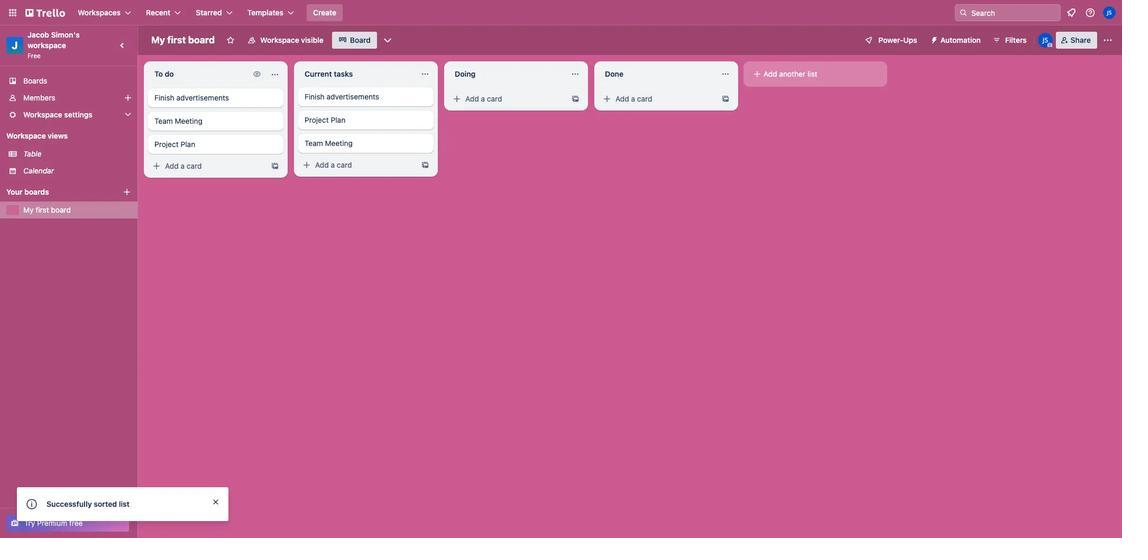Task type: locate. For each thing, give the bounding box(es) containing it.
1 horizontal spatial meeting
[[325, 139, 353, 148]]

0 horizontal spatial team
[[154, 116, 173, 125]]

1 horizontal spatial my first board
[[151, 34, 215, 46]]

your
[[6, 187, 22, 196]]

add board image
[[123, 188, 131, 196]]

team meeting
[[154, 116, 203, 125], [305, 139, 353, 148]]

finish down current tasks text field
[[305, 92, 325, 101]]

board inside "link"
[[51, 205, 71, 214]]

workspace inside button
[[260, 35, 299, 44]]

sm image inside automation button
[[926, 32, 941, 47]]

workspace inside popup button
[[23, 110, 62, 119]]

0 vertical spatial project
[[305, 115, 329, 124]]

first down boards
[[36, 205, 49, 214]]

project plan
[[305, 115, 346, 124], [154, 140, 195, 149]]

finish advertisements link
[[298, 87, 434, 106], [148, 88, 284, 107]]

successfully sorted list
[[47, 499, 130, 508]]

sorted
[[94, 499, 117, 508]]

workspace up table
[[6, 131, 46, 140]]

try premium free button
[[6, 515, 129, 532]]

create button
[[307, 4, 343, 21]]

list right the sorted
[[119, 499, 130, 508]]

my down recent
[[151, 34, 165, 46]]

1 vertical spatial project plan
[[154, 140, 195, 149]]

starred
[[196, 8, 222, 17]]

plan
[[331, 115, 346, 124], [181, 140, 195, 149]]

calendar link
[[23, 166, 131, 176]]

1 vertical spatial first
[[36, 205, 49, 214]]

0 vertical spatial first
[[167, 34, 186, 46]]

my first board inside "link"
[[23, 205, 71, 214]]

jacob simon (jacobsimon16) image right filters
[[1038, 33, 1053, 48]]

customize views image
[[383, 35, 393, 46]]

0 vertical spatial project plan link
[[298, 111, 434, 130]]

0 horizontal spatial list
[[119, 499, 130, 508]]

finish down to do text field
[[154, 93, 174, 102]]

add a card link
[[449, 92, 567, 106], [599, 92, 717, 106], [298, 158, 417, 172], [148, 159, 267, 174]]

0 vertical spatial team
[[154, 116, 173, 125]]

1 vertical spatial board
[[51, 205, 71, 214]]

meeting for bottommost team meeting link
[[325, 139, 353, 148]]

my
[[151, 34, 165, 46], [23, 205, 34, 214]]

advertisements for team meeting
[[176, 93, 229, 102]]

0 horizontal spatial my first board
[[23, 205, 71, 214]]

board down starred
[[188, 34, 215, 46]]

table
[[23, 149, 42, 158]]

0 vertical spatial list
[[808, 69, 818, 78]]

0 horizontal spatial sm image
[[452, 94, 462, 104]]

list
[[808, 69, 818, 78], [119, 499, 130, 508]]

1 vertical spatial team meeting
[[305, 139, 353, 148]]

jacob
[[28, 30, 49, 39]]

finish advertisements link for team meeting
[[148, 88, 284, 107]]

workspace down members
[[23, 110, 62, 119]]

1 vertical spatial workspace
[[23, 110, 62, 119]]

automation
[[941, 35, 981, 44]]

sm image
[[252, 69, 262, 79], [752, 69, 763, 79], [602, 94, 613, 104], [302, 160, 312, 170], [151, 161, 162, 171]]

try premium free
[[24, 519, 83, 528]]

workspaces
[[78, 8, 121, 17]]

a
[[481, 94, 485, 103], [631, 94, 636, 103], [331, 160, 335, 169], [181, 161, 185, 170]]

1 vertical spatial project
[[154, 140, 179, 149]]

0 horizontal spatial project plan link
[[148, 135, 284, 154]]

first down the "recent" "popup button"
[[167, 34, 186, 46]]

my first board down the your boards with 1 items element
[[23, 205, 71, 214]]

open information menu image
[[1086, 7, 1096, 18]]

0 horizontal spatial jacob simon (jacobsimon16) image
[[1038, 33, 1053, 48]]

1 horizontal spatial team meeting link
[[298, 134, 434, 153]]

project plan link
[[298, 111, 434, 130], [148, 135, 284, 154]]

1 horizontal spatial finish advertisements
[[305, 92, 379, 101]]

back to home image
[[25, 4, 65, 21]]

create from template… image
[[571, 95, 580, 103], [722, 95, 730, 103], [421, 161, 430, 169], [271, 162, 279, 170]]

meeting
[[175, 116, 203, 125], [325, 139, 353, 148]]

filters button
[[990, 32, 1031, 49]]

finish advertisements down current tasks text field
[[305, 92, 379, 101]]

1 vertical spatial sm image
[[452, 94, 462, 104]]

0 vertical spatial board
[[188, 34, 215, 46]]

free
[[28, 52, 41, 60]]

1 horizontal spatial my
[[151, 34, 165, 46]]

0 horizontal spatial team meeting link
[[148, 112, 284, 131]]

jacob simon (jacobsimon16) image right open information menu icon
[[1104, 6, 1116, 19]]

boards
[[24, 187, 49, 196]]

0 vertical spatial meeting
[[175, 116, 203, 125]]

0 vertical spatial workspace
[[260, 35, 299, 44]]

workspace down templates dropdown button
[[260, 35, 299, 44]]

card
[[487, 94, 502, 103], [638, 94, 653, 103], [337, 160, 352, 169], [187, 161, 202, 170]]

my first board
[[151, 34, 215, 46], [23, 205, 71, 214]]

2 vertical spatial workspace
[[6, 131, 46, 140]]

recent button
[[140, 4, 187, 21]]

1 horizontal spatial finish advertisements link
[[298, 87, 434, 106]]

0 vertical spatial my
[[151, 34, 165, 46]]

j
[[12, 39, 18, 51]]

0 horizontal spatial finish advertisements
[[154, 93, 229, 102]]

workspaces button
[[71, 4, 138, 21]]

board down the your boards with 1 items element
[[51, 205, 71, 214]]

my down your boards
[[23, 205, 34, 214]]

sm image for add a card
[[452, 94, 462, 104]]

workspace for workspace visible
[[260, 35, 299, 44]]

team meeting link
[[148, 112, 284, 131], [298, 134, 434, 153]]

jacob simon's workspace link
[[28, 30, 82, 50]]

board
[[188, 34, 215, 46], [51, 205, 71, 214]]

share button
[[1056, 32, 1098, 49]]

0 horizontal spatial first
[[36, 205, 49, 214]]

list for add another list
[[808, 69, 818, 78]]

1 vertical spatial team
[[305, 139, 323, 148]]

0 vertical spatial team meeting
[[154, 116, 203, 125]]

sm image
[[926, 32, 941, 47], [452, 94, 462, 104]]

0 horizontal spatial finish
[[154, 93, 174, 102]]

1 vertical spatial plan
[[181, 140, 195, 149]]

list for successfully sorted list
[[119, 499, 130, 508]]

members
[[23, 93, 55, 102]]

0 vertical spatial sm image
[[926, 32, 941, 47]]

0 vertical spatial team meeting link
[[148, 112, 284, 131]]

1 horizontal spatial sm image
[[926, 32, 941, 47]]

my first board inside the board name text box
[[151, 34, 215, 46]]

visible
[[301, 35, 324, 44]]

1 horizontal spatial plan
[[331, 115, 346, 124]]

0 horizontal spatial project
[[154, 140, 179, 149]]

0 notifications image
[[1066, 6, 1078, 19]]

templates button
[[241, 4, 301, 21]]

1 horizontal spatial project plan
[[305, 115, 346, 124]]

0 vertical spatial my first board
[[151, 34, 215, 46]]

workspace visible
[[260, 35, 324, 44]]

0 vertical spatial plan
[[331, 115, 346, 124]]

0 horizontal spatial team meeting
[[154, 116, 203, 125]]

list right another
[[808, 69, 818, 78]]

1 vertical spatial my first board
[[23, 205, 71, 214]]

finish advertisements link for project plan
[[298, 87, 434, 106]]

workspace settings button
[[0, 106, 138, 123]]

1 horizontal spatial advertisements
[[327, 92, 379, 101]]

0 horizontal spatial advertisements
[[176, 93, 229, 102]]

1 vertical spatial my
[[23, 205, 34, 214]]

0 vertical spatial project plan
[[305, 115, 346, 124]]

0 vertical spatial jacob simon (jacobsimon16) image
[[1104, 6, 1116, 19]]

star or unstar board image
[[227, 36, 235, 44]]

workspace
[[260, 35, 299, 44], [23, 110, 62, 119], [6, 131, 46, 140]]

free
[[69, 519, 83, 528]]

first
[[167, 34, 186, 46], [36, 205, 49, 214]]

finish for project
[[305, 92, 325, 101]]

0 horizontal spatial plan
[[181, 140, 195, 149]]

finish advertisements down to do text field
[[154, 93, 229, 102]]

advertisements
[[327, 92, 379, 101], [176, 93, 229, 102]]

0 horizontal spatial meeting
[[175, 116, 203, 125]]

finish advertisements link down current tasks text field
[[298, 87, 434, 106]]

0 horizontal spatial finish advertisements link
[[148, 88, 284, 107]]

1 vertical spatial jacob simon (jacobsimon16) image
[[1038, 33, 1053, 48]]

finish advertisements
[[305, 92, 379, 101], [154, 93, 229, 102]]

1 horizontal spatial team
[[305, 139, 323, 148]]

another
[[780, 69, 806, 78]]

project
[[305, 115, 329, 124], [154, 140, 179, 149]]

team
[[154, 116, 173, 125], [305, 139, 323, 148]]

workspace
[[28, 41, 66, 50]]

finish for team
[[154, 93, 174, 102]]

workspace navigation collapse icon image
[[115, 38, 130, 53]]

Done text field
[[599, 66, 715, 83]]

jacob simon (jacobsimon16) image
[[1104, 6, 1116, 19], [1038, 33, 1053, 48]]

add
[[764, 69, 778, 78], [466, 94, 479, 103], [616, 94, 630, 103], [315, 160, 329, 169], [165, 161, 179, 170]]

1 horizontal spatial first
[[167, 34, 186, 46]]

first inside my first board "link"
[[36, 205, 49, 214]]

0 horizontal spatial my
[[23, 205, 34, 214]]

advertisements down to do text field
[[176, 93, 229, 102]]

1 horizontal spatial finish
[[305, 92, 325, 101]]

1 vertical spatial list
[[119, 499, 130, 508]]

table link
[[23, 149, 131, 159]]

finish
[[305, 92, 325, 101], [154, 93, 174, 102]]

finish advertisements for project plan
[[305, 92, 379, 101]]

1 horizontal spatial board
[[188, 34, 215, 46]]

1 vertical spatial project plan link
[[148, 135, 284, 154]]

0 horizontal spatial board
[[51, 205, 71, 214]]

finish advertisements link down to do text field
[[148, 88, 284, 107]]

search image
[[960, 8, 968, 17]]

1 horizontal spatial jacob simon (jacobsimon16) image
[[1104, 6, 1116, 19]]

1 horizontal spatial list
[[808, 69, 818, 78]]

1 horizontal spatial project
[[305, 115, 329, 124]]

primary element
[[0, 0, 1123, 25]]

add a card
[[466, 94, 502, 103], [616, 94, 653, 103], [315, 160, 352, 169], [165, 161, 202, 170]]

advertisements down current tasks text field
[[327, 92, 379, 101]]

my first board down the "recent" "popup button"
[[151, 34, 215, 46]]

0 horizontal spatial project plan
[[154, 140, 195, 149]]

1 vertical spatial meeting
[[325, 139, 353, 148]]



Task type: vqa. For each thing, say whether or not it's contained in the screenshot.
Doing Text Box
yes



Task type: describe. For each thing, give the bounding box(es) containing it.
board
[[350, 35, 371, 44]]

workspace for workspace settings
[[23, 110, 62, 119]]

boards link
[[0, 72, 138, 89]]

templates
[[247, 8, 284, 17]]

team for the left team meeting link
[[154, 116, 173, 125]]

team for bottommost team meeting link
[[305, 139, 323, 148]]

Search field
[[968, 5, 1061, 21]]

power-
[[879, 35, 904, 44]]

members link
[[0, 89, 138, 106]]

starred button
[[190, 4, 239, 21]]

my first board link
[[23, 205, 131, 215]]

try
[[24, 519, 35, 528]]

Current tasks text field
[[298, 66, 415, 83]]

1 horizontal spatial project plan link
[[298, 111, 434, 130]]

your boards
[[6, 187, 49, 196]]

jacob simon's workspace free
[[28, 30, 82, 60]]

first inside the board name text box
[[167, 34, 186, 46]]

power-ups
[[879, 35, 918, 44]]

add another list link
[[748, 66, 884, 83]]

recent
[[146, 8, 171, 17]]

show menu image
[[1103, 35, 1114, 46]]

Board name text field
[[146, 32, 220, 49]]

settings
[[64, 110, 93, 119]]

advertisements for project plan
[[327, 92, 379, 101]]

finish advertisements for team meeting
[[154, 93, 229, 102]]

your boards with 1 items element
[[6, 186, 107, 198]]

automation button
[[926, 32, 988, 49]]

filters
[[1006, 35, 1027, 44]]

To do text field
[[148, 66, 248, 83]]

1 horizontal spatial team meeting
[[305, 139, 353, 148]]

project plan for project plan link to the right
[[305, 115, 346, 124]]

ups
[[904, 35, 918, 44]]

add another list
[[764, 69, 818, 78]]

my inside "link"
[[23, 205, 34, 214]]

premium
[[37, 519, 67, 528]]

project plan for project plan link to the left
[[154, 140, 195, 149]]

this member is an admin of this board. image
[[1048, 43, 1053, 48]]

workspace views
[[6, 131, 68, 140]]

meeting for the left team meeting link
[[175, 116, 203, 125]]

j link
[[6, 37, 23, 54]]

dismiss flag image
[[212, 498, 220, 506]]

workspace for workspace views
[[6, 131, 46, 140]]

simon's
[[51, 30, 80, 39]]

calendar
[[23, 166, 54, 175]]

views
[[48, 131, 68, 140]]

plan for project plan link to the left
[[181, 140, 195, 149]]

board inside text box
[[188, 34, 215, 46]]

boards
[[23, 76, 47, 85]]

workspace settings
[[23, 110, 93, 119]]

create
[[313, 8, 337, 17]]

Doing text field
[[449, 66, 565, 83]]

successfully
[[47, 499, 92, 508]]

share
[[1071, 35, 1092, 44]]

board link
[[332, 32, 377, 49]]

power-ups button
[[858, 32, 924, 49]]

my inside the board name text box
[[151, 34, 165, 46]]

sm image inside the "add another list" link
[[752, 69, 763, 79]]

workspace visible button
[[241, 32, 330, 49]]

plan for project plan link to the right
[[331, 115, 346, 124]]

1 vertical spatial team meeting link
[[298, 134, 434, 153]]

sm image for automation
[[926, 32, 941, 47]]



